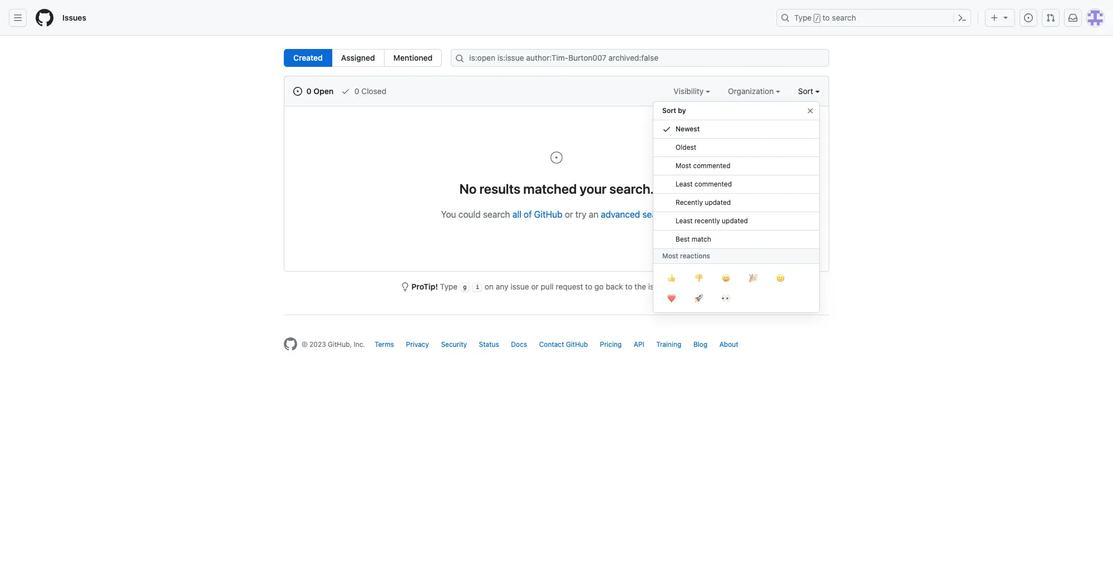 Task type: vqa. For each thing, say whether or not it's contained in the screenshot.
"🎉" link
yes



Task type: locate. For each thing, give the bounding box(es) containing it.
👀 link
[[713, 288, 740, 308]]

0 closed
[[353, 86, 387, 96]]

search right /
[[832, 13, 856, 22]]

training
[[657, 340, 682, 349]]

issue right any
[[511, 282, 529, 291]]

status
[[479, 340, 499, 349]]

1 vertical spatial commented
[[695, 180, 732, 188]]

homepage image left ©
[[284, 338, 297, 351]]

sort for sort
[[798, 86, 814, 96]]

1 horizontal spatial type
[[795, 13, 812, 22]]

1 horizontal spatial github
[[566, 340, 588, 349]]

recently updated link
[[654, 194, 820, 212]]

commented
[[693, 161, 731, 170], [695, 180, 732, 188]]

😄 link
[[713, 268, 740, 288]]

0
[[307, 86, 312, 96], [355, 86, 359, 96]]

.
[[670, 209, 672, 219]]

try
[[576, 209, 587, 219]]

most inside most commented link
[[676, 161, 692, 170]]

1 horizontal spatial issue
[[649, 282, 667, 291]]

0 horizontal spatial or
[[531, 282, 539, 291]]

2 horizontal spatial search
[[832, 13, 856, 22]]

1 vertical spatial updated
[[722, 217, 748, 225]]

0 horizontal spatial 0
[[307, 86, 312, 96]]

sort for sort by
[[663, 106, 677, 115]]

could
[[459, 209, 481, 219]]

0 vertical spatial least
[[676, 180, 693, 188]]

privacy link
[[406, 340, 429, 349]]

triangle down image
[[1002, 13, 1011, 22]]

0 horizontal spatial sort
[[663, 106, 677, 115]]

2 0 from the left
[[355, 86, 359, 96]]

to left go
[[585, 282, 593, 291]]

sort left by
[[663, 106, 677, 115]]

1 vertical spatial type
[[440, 282, 458, 291]]

1 least from the top
[[676, 180, 693, 188]]

commented up recently updated
[[695, 180, 732, 188]]

any
[[496, 282, 509, 291]]

type left g
[[440, 282, 458, 291]]

an
[[589, 209, 599, 219]]

oldest link
[[654, 139, 820, 157]]

check image
[[341, 87, 350, 96], [663, 125, 671, 134]]

least inside "link"
[[676, 217, 693, 225]]

check image down sort by
[[663, 125, 671, 134]]

no results matched your search.
[[460, 181, 654, 197]]

close menu image
[[806, 106, 815, 115]]

1 horizontal spatial sort
[[798, 86, 814, 96]]

most down best
[[663, 252, 679, 260]]

issues
[[62, 13, 86, 22]]

commented up least commented
[[693, 161, 731, 170]]

most down oldest
[[676, 161, 692, 170]]

issues element
[[284, 49, 442, 67]]

i on any issue or pull request to go back to the issue listing page.
[[476, 282, 713, 291]]

search.
[[610, 181, 654, 197]]

1 vertical spatial least
[[676, 217, 693, 225]]

least for least recently updated
[[676, 217, 693, 225]]

or
[[565, 209, 573, 219], [531, 282, 539, 291]]

commented for least commented
[[695, 180, 732, 188]]

sort inside popup button
[[798, 86, 814, 96]]

1 vertical spatial homepage image
[[284, 338, 297, 351]]

to right /
[[823, 13, 830, 22]]

most for most commented
[[676, 161, 692, 170]]

1 horizontal spatial homepage image
[[284, 338, 297, 351]]

👍 link
[[658, 268, 685, 288]]

1 issue from the left
[[511, 282, 529, 291]]

type
[[795, 13, 812, 22], [440, 282, 458, 291]]

0 open link
[[293, 85, 334, 97]]

plus image
[[991, 13, 999, 22]]

0 vertical spatial sort
[[798, 86, 814, 96]]

advanced
[[601, 209, 640, 219]]

sort inside 'menu'
[[663, 106, 677, 115]]

1 0 from the left
[[307, 86, 312, 96]]

your
[[580, 181, 607, 197]]

updated up least recently updated
[[705, 198, 731, 207]]

0 vertical spatial issue opened image
[[293, 87, 302, 96]]

to left the
[[625, 282, 633, 291]]

search
[[832, 13, 856, 22], [483, 209, 510, 219], [643, 209, 670, 219]]

best match link
[[654, 231, 820, 249]]

light bulb image
[[401, 282, 410, 291]]

1 vertical spatial most
[[663, 252, 679, 260]]

2 least from the top
[[676, 217, 693, 225]]

1 horizontal spatial 0
[[355, 86, 359, 96]]

homepage image left issues
[[36, 9, 53, 27]]

open
[[314, 86, 334, 96]]

commented inside least commented link
[[695, 180, 732, 188]]

0 vertical spatial or
[[565, 209, 573, 219]]

security
[[441, 340, 467, 349]]

most
[[676, 161, 692, 170], [663, 252, 679, 260]]

check image inside the "newest" link
[[663, 125, 671, 134]]

search image
[[456, 54, 464, 63]]

0 vertical spatial most
[[676, 161, 692, 170]]

issue opened image up no results matched your search.
[[550, 151, 563, 164]]

commented inside most commented link
[[693, 161, 731, 170]]

0 horizontal spatial search
[[483, 209, 510, 219]]

1 horizontal spatial check image
[[663, 125, 671, 134]]

updated down recently updated link
[[722, 217, 748, 225]]

api link
[[634, 340, 645, 349]]

issue opened image
[[293, 87, 302, 96], [550, 151, 563, 164]]

contact
[[539, 340, 564, 349]]

by
[[678, 106, 686, 115]]

least right .
[[676, 217, 693, 225]]

on
[[485, 282, 494, 291]]

1 horizontal spatial to
[[625, 282, 633, 291]]

homepage image
[[36, 9, 53, 27], [284, 338, 297, 351]]

least for least commented
[[676, 180, 693, 188]]

issue opened image left 0 open
[[293, 87, 302, 96]]

contact github
[[539, 340, 588, 349]]

0 vertical spatial commented
[[693, 161, 731, 170]]

0 vertical spatial github
[[534, 209, 563, 219]]

least
[[676, 180, 693, 188], [676, 217, 693, 225]]

pull
[[541, 282, 554, 291]]

github right the contact
[[566, 340, 588, 349]]

check image right open
[[341, 87, 350, 96]]

1 vertical spatial sort
[[663, 106, 677, 115]]

1 vertical spatial check image
[[663, 125, 671, 134]]

1 vertical spatial or
[[531, 282, 539, 291]]

inc.
[[354, 340, 365, 349]]

updated inside "link"
[[722, 217, 748, 225]]

0 open
[[305, 86, 334, 96]]

0 closed link
[[341, 85, 387, 97]]

issue
[[511, 282, 529, 291], [649, 282, 667, 291]]

0 for open
[[307, 86, 312, 96]]

status link
[[479, 340, 499, 349]]

least commented
[[676, 180, 732, 188]]

match
[[692, 235, 711, 243]]

to
[[823, 13, 830, 22], [585, 282, 593, 291], [625, 282, 633, 291]]

git pull request image
[[1047, 13, 1056, 22]]

0 left "closed"
[[355, 86, 359, 96]]

0 horizontal spatial github
[[534, 209, 563, 219]]

or left 'try'
[[565, 209, 573, 219]]

request
[[556, 282, 583, 291]]

sort up close menu image at the top right of the page
[[798, 86, 814, 96]]

about link
[[720, 340, 739, 349]]

0 horizontal spatial homepage image
[[36, 9, 53, 27]]

github
[[534, 209, 563, 219], [566, 340, 588, 349]]

❤️ link
[[658, 288, 685, 308]]

sort by
[[663, 106, 686, 115]]

0 horizontal spatial issue
[[511, 282, 529, 291]]

issue left 👍
[[649, 282, 667, 291]]

least up recently
[[676, 180, 693, 188]]

0 horizontal spatial check image
[[341, 87, 350, 96]]

search left 'all'
[[483, 209, 510, 219]]

1 vertical spatial issue opened image
[[550, 151, 563, 164]]

type left /
[[795, 13, 812, 22]]

0 left open
[[307, 86, 312, 96]]

0 vertical spatial check image
[[341, 87, 350, 96]]

0 horizontal spatial issue opened image
[[293, 87, 302, 96]]

search down search.
[[643, 209, 670, 219]]

github right of
[[534, 209, 563, 219]]

1 horizontal spatial or
[[565, 209, 573, 219]]

sort
[[798, 86, 814, 96], [663, 106, 677, 115]]

least commented link
[[654, 175, 820, 194]]

assigned link
[[332, 49, 385, 67]]

or left pull
[[531, 282, 539, 291]]

most for most reactions
[[663, 252, 679, 260]]

check image inside 0 closed link
[[341, 87, 350, 96]]

commented for most commented
[[693, 161, 731, 170]]



Task type: describe. For each thing, give the bounding box(es) containing it.
Issues search field
[[451, 49, 830, 67]]

blog
[[694, 340, 708, 349]]

0 vertical spatial homepage image
[[36, 9, 53, 27]]

© 2023 github, inc.
[[302, 340, 365, 349]]

matched
[[524, 181, 577, 197]]

🎉 link
[[740, 268, 767, 288]]

😄
[[722, 272, 730, 283]]

most commented
[[676, 161, 731, 170]]

results
[[480, 181, 521, 197]]

1 horizontal spatial issue opened image
[[550, 151, 563, 164]]

issue opened image
[[1024, 13, 1033, 22]]

privacy
[[406, 340, 429, 349]]

sort by menu
[[653, 97, 820, 322]]

issue opened image inside 0 open link
[[293, 87, 302, 96]]

notifications image
[[1069, 13, 1078, 22]]

visibility
[[674, 86, 706, 96]]

the
[[635, 282, 646, 291]]

0 for closed
[[355, 86, 359, 96]]

about
[[720, 340, 739, 349]]

😕
[[777, 272, 785, 283]]

newest link
[[654, 120, 820, 139]]

Search all issues text field
[[451, 49, 830, 67]]

most commented link
[[654, 157, 820, 175]]

2 horizontal spatial to
[[823, 13, 830, 22]]

docs link
[[511, 340, 527, 349]]

all of github link
[[513, 209, 563, 219]]

protip!
[[412, 282, 438, 291]]

training link
[[657, 340, 682, 349]]

closed
[[362, 86, 387, 96]]

👍
[[668, 272, 676, 283]]

pricing link
[[600, 340, 622, 349]]

visibility button
[[674, 85, 710, 97]]

go
[[595, 282, 604, 291]]

type / to search
[[795, 13, 856, 22]]

0 vertical spatial updated
[[705, 198, 731, 207]]

you
[[441, 209, 456, 219]]

check image for 0 closed link
[[341, 87, 350, 96]]

organization
[[728, 86, 776, 96]]

/
[[816, 14, 820, 22]]

2 issue from the left
[[649, 282, 667, 291]]

😕 link
[[767, 268, 795, 288]]

organization button
[[728, 85, 781, 97]]

0 vertical spatial type
[[795, 13, 812, 22]]

security link
[[441, 340, 467, 349]]

oldest
[[676, 143, 697, 151]]

best match
[[676, 235, 711, 243]]

terms link
[[375, 340, 394, 349]]

back
[[606, 282, 623, 291]]

🎉
[[749, 272, 758, 283]]

🚀
[[695, 292, 703, 303]]

👎 link
[[685, 268, 713, 288]]

mentioned link
[[384, 49, 442, 67]]

👀
[[722, 292, 730, 303]]

no
[[460, 181, 477, 197]]

1 vertical spatial github
[[566, 340, 588, 349]]

api
[[634, 340, 645, 349]]

newest
[[676, 125, 700, 133]]

all
[[513, 209, 522, 219]]

sort button
[[798, 85, 820, 97]]

contact github link
[[539, 340, 588, 349]]

👎
[[695, 272, 703, 283]]

advanced search link
[[601, 209, 670, 219]]

assigned
[[341, 53, 375, 62]]

0 horizontal spatial to
[[585, 282, 593, 291]]

protip! type g
[[412, 282, 467, 291]]

page.
[[693, 282, 713, 291]]

docs
[[511, 340, 527, 349]]

recently updated
[[676, 198, 731, 207]]

terms
[[375, 340, 394, 349]]

listing
[[669, 282, 691, 291]]

most reactions
[[663, 252, 710, 260]]

g
[[463, 284, 467, 291]]

🚀 link
[[685, 288, 713, 308]]

check image for the "newest" link
[[663, 125, 671, 134]]

2023
[[310, 340, 326, 349]]

command palette image
[[958, 13, 967, 22]]

pricing
[[600, 340, 622, 349]]

blog link
[[694, 340, 708, 349]]

github,
[[328, 340, 352, 349]]

recently
[[676, 198, 703, 207]]

you could search all of github or try an advanced search .
[[441, 209, 672, 219]]

recently
[[695, 217, 720, 225]]

reactions
[[680, 252, 710, 260]]

©
[[302, 340, 308, 349]]

1 horizontal spatial search
[[643, 209, 670, 219]]

least recently updated link
[[654, 212, 820, 231]]

i
[[476, 284, 479, 291]]

of
[[524, 209, 532, 219]]

0 horizontal spatial type
[[440, 282, 458, 291]]



